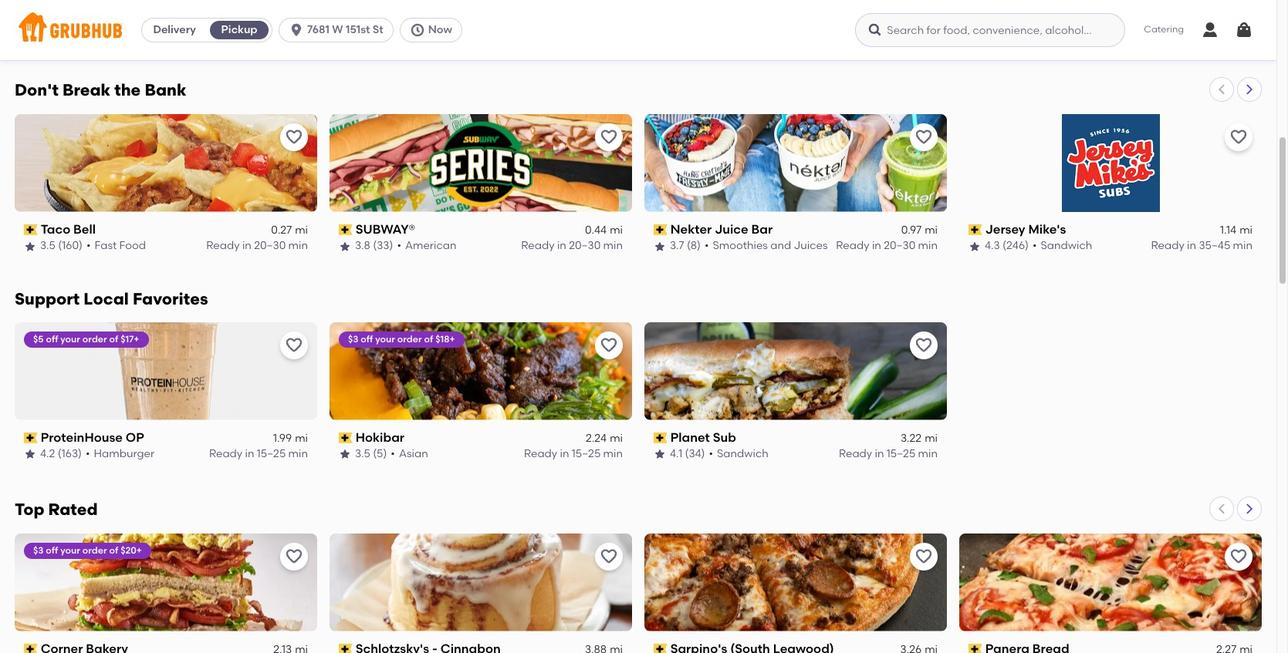 Task type: describe. For each thing, give the bounding box(es) containing it.
4.1
[[670, 448, 683, 461]]

delivery button
[[142, 18, 207, 42]]

4.3 (246)
[[985, 240, 1029, 253]]

caret right icon image for top rated
[[1244, 503, 1256, 515]]

3.8 (33)
[[355, 240, 393, 253]]

0.97 mi
[[902, 224, 938, 237]]

star icon image for planet sub
[[654, 449, 666, 461]]

subscription pass image for 3.5 (5)
[[339, 433, 353, 444]]

15–25 for johns
[[257, 28, 286, 41]]

ready in 15–25 min for op
[[209, 448, 308, 461]]

0.26
[[270, 12, 292, 26]]

0.44 for 0.44 mi
[[585, 224, 607, 237]]

jersey mike's logo image
[[1062, 114, 1160, 212]]

save this restaurant image for jersey mike's logo
[[1230, 128, 1249, 147]]

3.7 (8)
[[670, 240, 701, 253]]

subscription pass image for 3.8 (33)
[[339, 225, 353, 236]]

and
[[771, 240, 792, 253]]

4.2 (163)
[[40, 448, 82, 461]]

subway®
[[356, 222, 415, 237]]

order for proteinhouse op
[[83, 334, 107, 345]]

• sandwich for arby's
[[1027, 28, 1087, 41]]

20–30 for nekter juice bar
[[884, 240, 916, 253]]

4.0 (47)
[[40, 28, 77, 41]]

catering
[[1145, 24, 1184, 35]]

min for planet sub
[[919, 448, 938, 461]]

juice
[[715, 222, 749, 237]]

• for nekter juice bar
[[705, 240, 709, 253]]

jersey
[[986, 222, 1026, 237]]

• for jersey mike's
[[1033, 240, 1037, 253]]

0.27 mi
[[271, 224, 308, 237]]

3.8
[[355, 240, 371, 253]]

1.99 mi
[[273, 432, 308, 445]]

food for taco bell star icon
[[119, 240, 146, 253]]

star icon image for papa johns
[[24, 29, 36, 41]]

min for hokibar
[[604, 448, 623, 461]]

(246)
[[1003, 240, 1029, 253]]

nekter
[[671, 222, 712, 237]]

(163)
[[58, 448, 82, 461]]

0.44 mi ready in 20–30 min
[[836, 12, 938, 41]]

2.24 mi
[[586, 432, 623, 445]]

mi for subway®
[[610, 224, 623, 237]]

star icon image for nekter juice bar
[[654, 241, 666, 253]]

sandwich for arby's
[[1036, 28, 1087, 41]]

• for planet sub
[[709, 448, 713, 461]]

papa
[[41, 11, 73, 25]]

hamburger
[[94, 448, 155, 461]]

151st
[[346, 23, 370, 36]]

• asian
[[391, 448, 428, 461]]

smoothies
[[713, 240, 768, 253]]

sub
[[713, 431, 736, 445]]

don't break the bank
[[15, 80, 186, 99]]

star icon image right the 7681
[[339, 29, 351, 41]]

american for papa johns
[[89, 28, 141, 41]]

(34)
[[685, 448, 705, 461]]

ready in 15–25 min for johns
[[209, 28, 308, 41]]

min inside 0.44 mi ready in 20–30 min
[[919, 28, 938, 41]]

caret left icon image for top rated
[[1216, 503, 1228, 515]]

break
[[62, 80, 111, 99]]

mi for planet sub
[[925, 432, 938, 445]]

ready for planet sub
[[839, 448, 873, 461]]

mike's
[[1029, 222, 1067, 237]]

3.5 (160) for taco bell star icon
[[40, 240, 83, 253]]

7681 w 151st st button
[[279, 18, 400, 42]]

sandwich for jersey mike's
[[1041, 240, 1093, 253]]

ready for jersey mike's
[[1152, 240, 1185, 253]]

• sandwich for jersey mike's
[[1033, 240, 1093, 253]]

in for arby's
[[1187, 28, 1196, 41]]

(5)
[[373, 448, 387, 461]]

4.1 (34)
[[670, 448, 705, 461]]

mi for proteinhouse op
[[295, 432, 308, 445]]

in for hokibar
[[560, 448, 569, 461]]

$5 off your order of $17+
[[33, 334, 139, 345]]

• for arby's
[[1027, 28, 1032, 41]]

0 vertical spatial taco bell
[[356, 11, 411, 25]]

top
[[15, 500, 44, 519]]

4.2
[[40, 448, 55, 461]]

ready in 30–40 min
[[1151, 28, 1253, 41]]

american for subway®
[[405, 240, 457, 253]]

panera bread logo image
[[960, 534, 1262, 632]]

delivery
[[153, 23, 196, 36]]

(47)
[[58, 28, 77, 41]]

order left $20+
[[82, 546, 107, 556]]

proteinhouse
[[41, 431, 123, 445]]

hokibar logo image
[[330, 322, 632, 421]]

off for hokibar
[[361, 334, 373, 345]]

rated
[[48, 500, 98, 519]]

svg image inside now button
[[410, 22, 425, 38]]

hokibar
[[356, 431, 405, 445]]

1.14 mi
[[1221, 224, 1253, 237]]

taco bell link
[[339, 10, 623, 27]]

0.44 for 0.44 mi ready in 20–30 min
[[900, 12, 922, 26]]

planet sub logo image
[[645, 322, 947, 421]]

save this restaurant button for nekter juice bar logo
[[910, 123, 938, 151]]

proteinhouse op logo image
[[15, 322, 317, 421]]

save this restaurant image for the planet sub logo
[[915, 336, 934, 355]]

0.26 mi
[[270, 12, 308, 26]]

save this restaurant image for taco bell logo
[[285, 128, 303, 147]]

3.22
[[901, 432, 922, 445]]

• american for subway®
[[397, 240, 457, 253]]

your for proteinhouse op
[[60, 334, 80, 345]]

sandwich for planet sub
[[717, 448, 769, 461]]

0.47 mi
[[1216, 12, 1253, 26]]

15–25 for sub
[[887, 448, 916, 461]]

2 ready in 20–30 min from the left
[[521, 240, 623, 253]]

15–25 for op
[[257, 448, 286, 461]]

$3 off your order of $20+
[[33, 546, 142, 556]]

0.44 mi
[[585, 224, 623, 237]]

ready in 20–30 min for nekter
[[836, 240, 938, 253]]

bell for subscription pass image in taco bell link
[[388, 11, 411, 25]]

subscription pass image for 3.5 (160)
[[24, 225, 38, 236]]

save this restaurant image for subway® logo
[[600, 128, 618, 147]]

in for taco bell
[[242, 240, 252, 253]]

juices
[[794, 240, 828, 253]]

star icon image for proteinhouse op
[[24, 449, 36, 461]]

pickup
[[221, 23, 258, 36]]

johns
[[76, 11, 113, 25]]

ready for proteinhouse op
[[209, 448, 243, 461]]

bank
[[145, 80, 186, 99]]

planet sub
[[671, 431, 736, 445]]

• fast food for star icon on the right of the 7681
[[402, 28, 461, 41]]

ready in 15–25 min for sub
[[839, 448, 938, 461]]

now
[[428, 23, 452, 36]]

bar
[[752, 222, 773, 237]]

star icon image for taco bell
[[24, 241, 36, 253]]

0.27
[[271, 224, 292, 237]]

1.99
[[273, 432, 292, 445]]

local
[[84, 289, 129, 309]]

• for subway®
[[397, 240, 401, 253]]

support local favorites
[[15, 289, 208, 309]]

save this restaurant image for nekter juice bar logo
[[915, 128, 934, 147]]

0 vertical spatial taco
[[356, 11, 385, 25]]

asian
[[399, 448, 428, 461]]

(90)
[[1003, 28, 1024, 41]]

$20+
[[121, 546, 142, 556]]

ready in 35–45 min
[[1152, 240, 1253, 253]]

• for proteinhouse op
[[86, 448, 90, 461]]

off for proteinhouse op
[[46, 334, 58, 345]]

0 horizontal spatial taco
[[41, 222, 70, 237]]



Task type: locate. For each thing, give the bounding box(es) containing it.
0 vertical spatial $3
[[348, 334, 359, 345]]

1 horizontal spatial fast
[[410, 28, 432, 41]]

20–30 inside 0.44 mi ready in 20–30 min
[[884, 28, 916, 41]]

mi
[[295, 12, 308, 26], [925, 12, 938, 26], [1240, 12, 1253, 26], [295, 224, 308, 237], [610, 224, 623, 237], [925, 224, 938, 237], [1240, 224, 1253, 237], [295, 432, 308, 445], [610, 432, 623, 445], [925, 432, 938, 445]]

fast up local on the top left of the page
[[95, 240, 117, 253]]

caret left icon image
[[1216, 83, 1228, 96], [1216, 503, 1228, 515]]

star icon image
[[24, 29, 36, 41], [339, 29, 351, 41], [969, 29, 981, 41], [24, 241, 36, 253], [339, 241, 351, 253], [654, 241, 666, 253], [969, 241, 981, 253], [24, 449, 36, 461], [339, 449, 351, 461], [654, 449, 666, 461]]

0 vertical spatial caret right icon image
[[1244, 83, 1256, 96]]

min down 0.44 mi on the top left of page
[[604, 240, 623, 253]]

ready in 15–25 min down 1.99 in the bottom of the page
[[209, 448, 308, 461]]

1 horizontal spatial 0.44
[[900, 12, 922, 26]]

mi right 1.99 in the bottom of the page
[[295, 432, 308, 445]]

in for planet sub
[[875, 448, 884, 461]]

subscription pass image inside taco bell link
[[339, 13, 353, 24]]

• for hokibar
[[391, 448, 395, 461]]

taco bell up support
[[41, 222, 96, 237]]

3.7
[[670, 240, 685, 253]]

3.5 left the '(5)'
[[355, 448, 371, 461]]

min down "0.97 mi"
[[919, 240, 938, 253]]

min down "1.14 mi"
[[1234, 240, 1253, 253]]

nekter juice bar logo image
[[645, 114, 947, 212]]

7681
[[307, 23, 330, 36]]

4.3 for jersey mike's
[[985, 240, 1000, 253]]

papa johns
[[41, 11, 113, 25]]

w
[[332, 23, 343, 36]]

don't
[[15, 80, 59, 99]]

ready inside 0.44 mi ready in 20–30 min
[[836, 28, 870, 41]]

taco bell right "w"
[[356, 11, 411, 25]]

star icon image left 3.5 (5)
[[339, 449, 351, 461]]

$3 for $3 off your order of $18+
[[348, 334, 359, 345]]

• american right (33)
[[397, 240, 457, 253]]

0.97
[[902, 224, 922, 237]]

proteinhouse op
[[41, 431, 144, 445]]

ready for hokibar
[[524, 448, 558, 461]]

in for nekter juice bar
[[872, 240, 882, 253]]

bell for 3.5 (160) subscription pass image
[[73, 222, 96, 237]]

subscription pass image
[[339, 13, 353, 24], [969, 13, 983, 24], [24, 225, 38, 236], [339, 225, 353, 236], [969, 225, 983, 236], [339, 433, 353, 444], [24, 645, 38, 654]]

star icon image for arby's
[[969, 29, 981, 41]]

1 vertical spatial sandwich
[[1041, 240, 1093, 253]]

• fast food up support local favorites
[[87, 240, 146, 253]]

20–30 for subway®
[[569, 240, 601, 253]]

3.5 for hokibar
[[355, 448, 371, 461]]

3 ready in 20–30 min from the left
[[836, 240, 938, 253]]

1 horizontal spatial food
[[434, 28, 461, 41]]

1 vertical spatial • sandwich
[[1033, 240, 1093, 253]]

mi right 1.14
[[1240, 224, 1253, 237]]

of
[[109, 334, 118, 345], [424, 334, 433, 345], [109, 546, 118, 556]]

taco right "w"
[[356, 11, 385, 25]]

order left "$18+"
[[398, 334, 422, 345]]

american right (33)
[[405, 240, 457, 253]]

(33)
[[373, 240, 393, 253]]

min left 4.3 (90)
[[919, 28, 938, 41]]

corner bakery logo image
[[15, 534, 317, 632]]

subscription pass image
[[24, 13, 38, 24], [654, 225, 668, 236], [24, 433, 38, 444], [654, 433, 668, 444], [339, 645, 353, 654], [654, 645, 668, 654], [969, 645, 983, 654]]

subscription pass image for 4.3 (90)
[[969, 13, 983, 24]]

2 caret left icon image from the top
[[1216, 503, 1228, 515]]

3.5 (160) right "w"
[[355, 28, 398, 41]]

mi right 3.22
[[925, 432, 938, 445]]

your for hokibar
[[375, 334, 395, 345]]

nekter juice bar
[[671, 222, 773, 237]]

save this restaurant image for sarpino's (south leawood) logo
[[915, 548, 934, 566]]

min down 0.47 mi
[[1234, 28, 1253, 41]]

• american for papa johns
[[81, 28, 141, 41]]

bell right st
[[388, 11, 411, 25]]

0 horizontal spatial american
[[89, 28, 141, 41]]

3.5 (5)
[[355, 448, 387, 461]]

mi for hokibar
[[610, 432, 623, 445]]

ready for arby's
[[1151, 28, 1185, 41]]

min for proteinhouse op
[[288, 448, 308, 461]]

your left "$18+"
[[375, 334, 395, 345]]

mi right 0.26
[[295, 12, 308, 26]]

1 vertical spatial • fast food
[[87, 240, 146, 253]]

1 caret left icon image from the top
[[1216, 83, 1228, 96]]

(160) for taco bell star icon
[[58, 240, 83, 253]]

taco bell logo image
[[15, 114, 317, 212]]

american down johns
[[89, 28, 141, 41]]

pickup button
[[207, 18, 272, 42]]

mi for papa johns
[[295, 12, 308, 26]]

• for papa johns
[[81, 28, 86, 41]]

• smoothies and juices
[[705, 240, 828, 253]]

star icon image up support
[[24, 241, 36, 253]]

of left $20+
[[109, 546, 118, 556]]

1 vertical spatial food
[[119, 240, 146, 253]]

in for proteinhouse op
[[245, 448, 254, 461]]

your right $5
[[60, 334, 80, 345]]

ready for taco bell
[[206, 240, 240, 253]]

mi left nekter
[[610, 224, 623, 237]]

mi left arby's
[[925, 12, 938, 26]]

in for subway®
[[557, 240, 567, 253]]

(8)
[[687, 240, 701, 253]]

0 vertical spatial sandwich
[[1036, 28, 1087, 41]]

1 4.3 from the top
[[985, 28, 1000, 41]]

ready in 15–25 min down "2.24"
[[524, 448, 623, 461]]

4.3 left (90)
[[985, 28, 1000, 41]]

american
[[89, 28, 141, 41], [405, 240, 457, 253]]

ready in 15–25 min down 0.26
[[209, 28, 308, 41]]

1 vertical spatial caret left icon image
[[1216, 503, 1228, 515]]

• american down johns
[[81, 28, 141, 41]]

ready in 20–30 min down 0.44 mi on the top left of page
[[521, 240, 623, 253]]

• right (34) at right bottom
[[709, 448, 713, 461]]

$17+
[[121, 334, 139, 345]]

2 vertical spatial • sandwich
[[709, 448, 769, 461]]

0 horizontal spatial • fast food
[[87, 240, 146, 253]]

save this restaurant image for schlotzsky's - cinnabon logo
[[600, 548, 618, 566]]

sandwich down sub
[[717, 448, 769, 461]]

min for subway®
[[604, 240, 623, 253]]

(160) right '151st'
[[373, 28, 398, 41]]

fast right st
[[410, 28, 432, 41]]

30–40
[[1199, 28, 1231, 41]]

your
[[60, 334, 80, 345], [375, 334, 395, 345], [60, 546, 80, 556]]

jersey mike's
[[986, 222, 1067, 237]]

1 vertical spatial american
[[405, 240, 457, 253]]

min down 1.99 mi
[[288, 448, 308, 461]]

20–30 for taco bell
[[254, 240, 286, 253]]

caret right icon image for don't break the bank
[[1244, 83, 1256, 96]]

• right (90)
[[1027, 28, 1032, 41]]

min for arby's
[[1234, 28, 1253, 41]]

min for taco bell
[[288, 240, 308, 253]]

0.44
[[900, 12, 922, 26], [585, 224, 607, 237]]

3.5 left st
[[355, 28, 371, 41]]

min for nekter juice bar
[[919, 240, 938, 253]]

star icon image left 4.1
[[654, 449, 666, 461]]

min down 0.27 mi
[[288, 240, 308, 253]]

0 vertical spatial 0.44
[[900, 12, 922, 26]]

1 vertical spatial $3
[[33, 546, 44, 556]]

0 horizontal spatial 3.5 (160)
[[40, 240, 83, 253]]

1 horizontal spatial 3.5 (160)
[[355, 28, 398, 41]]

svg image
[[1201, 21, 1220, 39], [1235, 21, 1254, 39], [289, 22, 304, 38], [410, 22, 425, 38], [868, 22, 884, 38]]

1 vertical spatial fast
[[95, 240, 117, 253]]

in inside 0.44 mi ready in 20–30 min
[[872, 28, 882, 41]]

1 horizontal spatial american
[[405, 240, 457, 253]]

• fast food down taco bell link
[[402, 28, 461, 41]]

food for star icon on the right of the 7681
[[434, 28, 461, 41]]

1 vertical spatial (160)
[[58, 240, 83, 253]]

sandwich
[[1036, 28, 1087, 41], [1041, 240, 1093, 253], [717, 448, 769, 461]]

2 horizontal spatial ready in 20–30 min
[[836, 240, 938, 253]]

fast for star icon on the right of the 7681
[[410, 28, 432, 41]]

ready in 20–30 min for taco
[[206, 240, 308, 253]]

support
[[15, 289, 80, 309]]

0 horizontal spatial bell
[[73, 222, 96, 237]]

• sandwich down mike's
[[1033, 240, 1093, 253]]

of for hokibar
[[424, 334, 433, 345]]

fast
[[410, 28, 432, 41], [95, 240, 117, 253]]

ready for nekter juice bar
[[836, 240, 870, 253]]

1 horizontal spatial • fast food
[[402, 28, 461, 41]]

ready
[[209, 28, 243, 41], [836, 28, 870, 41], [1151, 28, 1185, 41], [206, 240, 240, 253], [521, 240, 555, 253], [836, 240, 870, 253], [1152, 240, 1185, 253], [209, 448, 243, 461], [524, 448, 558, 461], [839, 448, 873, 461]]

the
[[115, 80, 141, 99]]

4.3
[[985, 28, 1000, 41], [985, 240, 1000, 253]]

1 vertical spatial 3.5 (160)
[[40, 240, 83, 253]]

0.44 inside 0.44 mi ready in 20–30 min
[[900, 12, 922, 26]]

star icon image left 3.8
[[339, 241, 351, 253]]

1 vertical spatial 3.5
[[40, 240, 56, 253]]

4.3 for arby's
[[985, 28, 1000, 41]]

• right (8)
[[705, 240, 709, 253]]

save this restaurant image
[[600, 128, 618, 147], [285, 548, 303, 566], [600, 548, 618, 566], [1230, 548, 1249, 566]]

• sandwich for planet sub
[[709, 448, 769, 461]]

mi for nekter juice bar
[[925, 224, 938, 237]]

2 caret right icon image from the top
[[1244, 503, 1256, 515]]

15–25 down "2.24"
[[572, 448, 601, 461]]

subway® logo image
[[330, 114, 632, 212]]

taco up support
[[41, 222, 70, 237]]

• sandwich right (90)
[[1027, 28, 1087, 41]]

now button
[[400, 18, 469, 42]]

order for hokibar
[[398, 334, 422, 345]]

0 horizontal spatial • american
[[81, 28, 141, 41]]

4.3 (90)
[[985, 28, 1024, 41]]

op
[[126, 431, 144, 445]]

1 ready in 20–30 min from the left
[[206, 240, 308, 253]]

star icon image left 4.3 (90)
[[969, 29, 981, 41]]

main navigation navigation
[[0, 0, 1277, 60]]

0 vertical spatial food
[[434, 28, 461, 41]]

$3 off your order of $18+
[[348, 334, 455, 345]]

0 horizontal spatial fast
[[95, 240, 117, 253]]

save this restaurant button for taco bell logo
[[280, 123, 308, 151]]

fast for taco bell star icon
[[95, 240, 117, 253]]

star icon image left 4.2
[[24, 449, 36, 461]]

0 vertical spatial • american
[[81, 28, 141, 41]]

svg image inside 7681 w 151st st button
[[289, 22, 304, 38]]

3.5 (160) up support
[[40, 240, 83, 253]]

1 horizontal spatial ready in 20–30 min
[[521, 240, 623, 253]]

0.47
[[1216, 12, 1237, 26]]

4.3 down jersey
[[985, 240, 1000, 253]]

1 horizontal spatial taco
[[356, 11, 385, 25]]

of left $17+
[[109, 334, 118, 345]]

ready in 15–25 min
[[209, 28, 308, 41], [209, 448, 308, 461], [524, 448, 623, 461], [839, 448, 938, 461]]

save this restaurant button for subway® logo
[[595, 123, 623, 151]]

• sandwich down sub
[[709, 448, 769, 461]]

1 vertical spatial taco bell
[[41, 222, 96, 237]]

mi for taco bell
[[295, 224, 308, 237]]

2 4.3 from the top
[[985, 240, 1000, 253]]

food
[[434, 28, 461, 41], [119, 240, 146, 253]]

subscription pass image for 4.3 (246)
[[969, 225, 983, 236]]

0 vertical spatial • fast food
[[402, 28, 461, 41]]

mi for jersey mike's
[[1240, 224, 1253, 237]]

1 horizontal spatial $3
[[348, 334, 359, 345]]

• right (47)
[[81, 28, 86, 41]]

bell up local on the top left of the page
[[73, 222, 96, 237]]

mi for arby's
[[1240, 12, 1253, 26]]

order left $17+
[[83, 334, 107, 345]]

1 horizontal spatial • american
[[397, 240, 457, 253]]

2 vertical spatial 3.5
[[355, 448, 371, 461]]

favorites
[[133, 289, 208, 309]]

star icon image for jersey mike's
[[969, 241, 981, 253]]

save this restaurant button for schlotzsky's - cinnabon logo
[[595, 543, 623, 571]]

in
[[245, 28, 254, 41], [872, 28, 882, 41], [1187, 28, 1196, 41], [242, 240, 252, 253], [557, 240, 567, 253], [872, 240, 882, 253], [1188, 240, 1197, 253], [245, 448, 254, 461], [560, 448, 569, 461], [875, 448, 884, 461]]

caret right icon image
[[1244, 83, 1256, 96], [1244, 503, 1256, 515]]

• up local on the top left of the page
[[87, 240, 91, 253]]

star icon image left 4.3 (246)
[[969, 241, 981, 253]]

3.5
[[355, 28, 371, 41], [40, 240, 56, 253], [355, 448, 371, 461]]

$5
[[33, 334, 44, 345]]

save this restaurant image for panera bread logo
[[1230, 548, 1249, 566]]

0 vertical spatial 3.5 (160)
[[355, 28, 398, 41]]

$18+
[[436, 334, 455, 345]]

3.5 (160) for star icon on the right of the 7681
[[355, 28, 398, 41]]

0 horizontal spatial $3
[[33, 546, 44, 556]]

3.5 up support
[[40, 240, 56, 253]]

caret left icon image for don't break the bank
[[1216, 83, 1228, 96]]

• sandwich
[[1027, 28, 1087, 41], [1033, 240, 1093, 253], [709, 448, 769, 461]]

schlotzsky's - cinnabon logo image
[[330, 534, 632, 632]]

star icon image left 3.7
[[654, 241, 666, 253]]

ready in 20–30 min down 0.27
[[206, 240, 308, 253]]

0 vertical spatial bell
[[388, 11, 411, 25]]

(160) for star icon on the right of the 7681
[[373, 28, 398, 41]]

15–25
[[257, 28, 286, 41], [257, 448, 286, 461], [572, 448, 601, 461], [887, 448, 916, 461]]

1 vertical spatial bell
[[73, 222, 96, 237]]

mi inside 0.44 mi ready in 20–30 min
[[925, 12, 938, 26]]

0 vertical spatial american
[[89, 28, 141, 41]]

• hamburger
[[86, 448, 155, 461]]

1.14
[[1221, 224, 1237, 237]]

sarpino's (south leawood) logo image
[[645, 534, 947, 632]]

mi right "0.97"
[[925, 224, 938, 237]]

ready in 15–25 min down 3.22
[[839, 448, 938, 461]]

• right st
[[402, 28, 406, 41]]

• right the '(5)'
[[391, 448, 395, 461]]

• american
[[81, 28, 141, 41], [397, 240, 457, 253]]

ready for papa johns
[[209, 28, 243, 41]]

0 vertical spatial 3.5
[[355, 28, 371, 41]]

in for papa johns
[[245, 28, 254, 41]]

•
[[81, 28, 86, 41], [402, 28, 406, 41], [1027, 28, 1032, 41], [87, 240, 91, 253], [397, 240, 401, 253], [705, 240, 709, 253], [1033, 240, 1037, 253], [86, 448, 90, 461], [391, 448, 395, 461], [709, 448, 713, 461]]

(160)
[[373, 28, 398, 41], [58, 240, 83, 253]]

min down 0.26 mi
[[288, 28, 308, 41]]

0 horizontal spatial ready in 20–30 min
[[206, 240, 308, 253]]

ready for subway®
[[521, 240, 555, 253]]

35–45
[[1199, 240, 1231, 253]]

mi right 0.47
[[1240, 12, 1253, 26]]

1 vertical spatial 0.44
[[585, 224, 607, 237]]

(160) up support
[[58, 240, 83, 253]]

min down the 2.24 mi
[[604, 448, 623, 461]]

1 vertical spatial taco
[[41, 222, 70, 237]]

• fast food for taco bell star icon
[[87, 240, 146, 253]]

7681 w 151st st
[[307, 23, 384, 36]]

Search for food, convenience, alcohol... search field
[[856, 13, 1126, 47]]

save this restaurant button for sarpino's (south leawood) logo
[[910, 543, 938, 571]]

0 horizontal spatial 0.44
[[585, 224, 607, 237]]

1 vertical spatial 4.3
[[985, 240, 1000, 253]]

0 vertical spatial fast
[[410, 28, 432, 41]]

min down the 3.22 mi
[[919, 448, 938, 461]]

sandwich right (90)
[[1036, 28, 1087, 41]]

star icon image for subway®
[[339, 241, 351, 253]]

2 vertical spatial sandwich
[[717, 448, 769, 461]]

• down proteinhouse op
[[86, 448, 90, 461]]

ready in 20–30 min down "0.97"
[[836, 240, 938, 253]]

1 caret right icon image from the top
[[1244, 83, 1256, 96]]

mi right 0.27
[[295, 224, 308, 237]]

st
[[373, 23, 384, 36]]

15–25 down 3.22
[[887, 448, 916, 461]]

$3 for $3 off your order of $20+
[[33, 546, 44, 556]]

1 horizontal spatial bell
[[388, 11, 411, 25]]

15–25 down 0.26
[[257, 28, 286, 41]]

• right (33)
[[397, 240, 401, 253]]

your down 'rated'
[[60, 546, 80, 556]]

1 horizontal spatial (160)
[[373, 28, 398, 41]]

food down taco bell link
[[434, 28, 461, 41]]

save this restaurant button for panera bread logo
[[1225, 543, 1253, 571]]

0 vertical spatial (160)
[[373, 28, 398, 41]]

mi right "2.24"
[[610, 432, 623, 445]]

save this restaurant image
[[285, 128, 303, 147], [915, 128, 934, 147], [1230, 128, 1249, 147], [285, 336, 303, 355], [600, 336, 618, 355], [915, 336, 934, 355], [915, 548, 934, 566]]

min for papa johns
[[288, 28, 308, 41]]

0 vertical spatial 4.3
[[985, 28, 1000, 41]]

0 horizontal spatial taco bell
[[41, 222, 96, 237]]

4.0
[[40, 28, 56, 41]]

1 vertical spatial caret right icon image
[[1244, 503, 1256, 515]]

food up support local favorites
[[119, 240, 146, 253]]

sandwich down mike's
[[1041, 240, 1093, 253]]

min for jersey mike's
[[1234, 240, 1253, 253]]

catering button
[[1134, 13, 1195, 48]]

1 horizontal spatial taco bell
[[356, 11, 411, 25]]

star icon image left 4.0 in the top left of the page
[[24, 29, 36, 41]]

taco
[[356, 11, 385, 25], [41, 222, 70, 237]]

3.22 mi
[[901, 432, 938, 445]]

0 vertical spatial • sandwich
[[1027, 28, 1087, 41]]

2.24
[[586, 432, 607, 445]]

0 vertical spatial caret left icon image
[[1216, 83, 1228, 96]]

of left "$18+"
[[424, 334, 433, 345]]

1 vertical spatial • american
[[397, 240, 457, 253]]

3.5 (160)
[[355, 28, 398, 41], [40, 240, 83, 253]]

bell
[[388, 11, 411, 25], [73, 222, 96, 237]]

off
[[46, 334, 58, 345], [361, 334, 373, 345], [46, 546, 58, 556]]

0 horizontal spatial (160)
[[58, 240, 83, 253]]

• for taco bell
[[87, 240, 91, 253]]

top rated
[[15, 500, 98, 519]]

0 horizontal spatial food
[[119, 240, 146, 253]]

of for proteinhouse op
[[109, 334, 118, 345]]

• down jersey mike's
[[1033, 240, 1037, 253]]

15–25 down 1.99 in the bottom of the page
[[257, 448, 286, 461]]



Task type: vqa. For each thing, say whether or not it's contained in the screenshot.
Dairy
no



